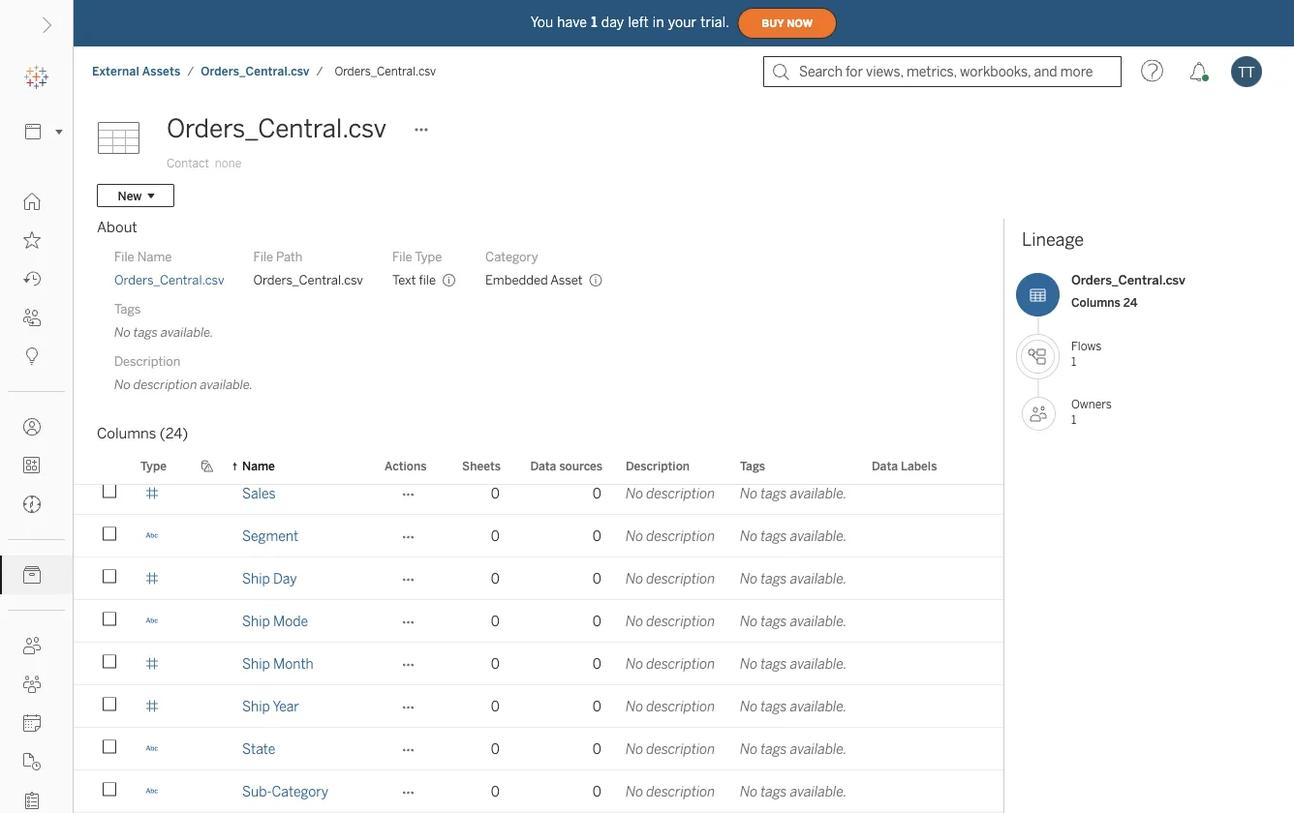 Task type: describe. For each thing, give the bounding box(es) containing it.
tags for tags
[[740, 459, 766, 473]]

sub-
[[242, 784, 272, 800]]

row group containing ship month
[[74, 643, 1164, 814]]

sub-category
[[242, 784, 329, 800]]

3 file from the left
[[392, 249, 412, 265]]

available. for ship day
[[790, 571, 847, 587]]

name inside grid
[[242, 459, 275, 473]]

none
[[215, 156, 242, 171]]

no tags available. for sales
[[740, 486, 847, 502]]

ship for ship year
[[242, 699, 270, 715]]

your
[[668, 14, 697, 30]]

embedded asset
[[486, 272, 583, 288]]

integer image
[[145, 700, 159, 714]]

file path orders_central.csv
[[253, 249, 363, 288]]

grid containing sales
[[74, 0, 1164, 814]]

labels
[[901, 459, 937, 473]]

day
[[601, 14, 624, 30]]

buy now
[[762, 17, 813, 29]]

no tags available. for ship year
[[740, 699, 847, 715]]

columns image
[[1016, 273, 1060, 317]]

text file
[[392, 272, 436, 288]]

tags for ship mode
[[761, 614, 787, 630]]

ship day
[[242, 571, 297, 587]]

owners image
[[1022, 397, 1056, 431]]

you have 1 day left in your trial.
[[531, 14, 730, 30]]

no description for sub-category
[[626, 784, 715, 800]]

ship for ship mode
[[242, 614, 270, 630]]

sub-category link
[[242, 771, 329, 813]]

buy now button
[[738, 8, 837, 39]]

1 horizontal spatial category
[[486, 249, 538, 265]]

1 string image from the top
[[145, 274, 159, 287]]

available. inside tags no tags available.
[[161, 325, 214, 340]]

path
[[276, 249, 303, 265]]

no tags available. for sub-category
[[740, 784, 847, 800]]

tags for segment
[[761, 529, 787, 545]]

have
[[557, 14, 587, 30]]

contact
[[167, 156, 209, 171]]

file for file name
[[114, 249, 134, 265]]

no tags available. for ship mode
[[740, 614, 847, 630]]

string image for ship mode
[[145, 615, 159, 628]]

no description for ship year
[[626, 699, 715, 715]]

this file type can only contain a single table. image
[[442, 273, 456, 288]]

sales
[[242, 486, 276, 502]]

row group containing sales
[[74, 0, 1164, 645]]

asset
[[551, 272, 583, 288]]

new
[[118, 189, 142, 203]]

embedded
[[486, 272, 548, 288]]

0 horizontal spatial columns
[[97, 425, 156, 443]]

no description for sales
[[626, 486, 715, 502]]

data for data labels
[[872, 459, 898, 473]]

Search for views, metrics, workbooks, and more text field
[[764, 56, 1122, 87]]

tags inside tags no tags available.
[[134, 325, 158, 340]]

file type
[[392, 249, 442, 265]]

external assets link
[[91, 63, 182, 79]]

about
[[97, 219, 137, 236]]

1 for flows 1
[[1072, 355, 1077, 369]]

owners
[[1072, 398, 1112, 412]]

data for data sources
[[530, 459, 557, 473]]

description for ship month
[[647, 656, 715, 672]]

ship for ship day
[[242, 571, 270, 587]]

no tags available. for segment
[[740, 529, 847, 545]]

sales link
[[242, 473, 276, 515]]

description for ship mode
[[647, 614, 715, 630]]

1 for owners 1
[[1072, 413, 1077, 427]]

data sources
[[530, 459, 603, 473]]

contact none
[[167, 156, 242, 171]]

description for state
[[647, 742, 715, 758]]

state
[[242, 742, 276, 758]]

sources
[[559, 459, 603, 473]]

state link
[[242, 729, 276, 770]]

category inside row group
[[272, 784, 329, 800]]

description for description no description available.
[[114, 354, 181, 369]]

file name orders_central.csv
[[114, 249, 224, 288]]

no inside tags no tags available.
[[114, 325, 131, 340]]

description for description
[[626, 459, 690, 473]]

available. for ship month
[[790, 656, 847, 672]]

1 horizontal spatial type
[[415, 249, 442, 265]]

ship day link
[[242, 558, 297, 600]]

no description for state
[[626, 742, 715, 758]]

flows image
[[1021, 340, 1055, 374]]

orders_central.csv columns 24
[[1072, 273, 1186, 310]]

ship month
[[242, 656, 314, 672]]

file
[[419, 272, 436, 288]]

2 integer image from the top
[[145, 188, 159, 202]]

tags for sub-category
[[761, 784, 787, 800]]

0 horizontal spatial type
[[140, 459, 167, 473]]

external assets / orders_central.csv /
[[92, 64, 323, 78]]

available. for segment
[[790, 529, 847, 545]]

ship for ship month
[[242, 656, 270, 672]]

columns inside orders_central.csv columns 24
[[1072, 296, 1121, 310]]

row containing state
[[74, 729, 1164, 773]]



Task type: locate. For each thing, give the bounding box(es) containing it.
ship year
[[242, 699, 299, 715]]

columns left (24)
[[97, 425, 156, 443]]

2 vertical spatial string image
[[145, 785, 159, 799]]

available. for ship year
[[790, 699, 847, 715]]

no description for ship mode
[[626, 614, 715, 630]]

name
[[137, 249, 172, 265], [242, 459, 275, 473]]

cell
[[129, 4, 185, 47]]

navigation panel element
[[0, 58, 73, 814]]

/ left orders_central.csv element
[[316, 64, 323, 78]]

3 no tags available. from the top
[[740, 571, 847, 587]]

8 no description from the top
[[626, 784, 715, 800]]

description inside description no description available.
[[134, 377, 197, 392]]

file inside file name orders_central.csv
[[114, 249, 134, 265]]

ship left year
[[242, 699, 270, 715]]

8 no tags available. from the top
[[740, 784, 847, 800]]

description for ship day
[[647, 571, 715, 587]]

columns
[[1072, 296, 1121, 310], [97, 425, 156, 443]]

available. for ship mode
[[790, 614, 847, 630]]

row containing ship month
[[74, 643, 1164, 688]]

type
[[415, 249, 442, 265], [140, 459, 167, 473]]

1 horizontal spatial data
[[872, 459, 898, 473]]

0 horizontal spatial /
[[187, 64, 194, 78]]

type down columns (24)
[[140, 459, 167, 473]]

category
[[486, 249, 538, 265], [272, 784, 329, 800]]

no
[[114, 325, 131, 340], [114, 377, 131, 392], [626, 486, 644, 502], [740, 486, 758, 502], [626, 529, 644, 545], [740, 529, 758, 545], [626, 571, 644, 587], [740, 571, 758, 587], [626, 614, 644, 630], [740, 614, 758, 630], [626, 656, 644, 672], [740, 656, 758, 672], [626, 699, 644, 715], [740, 699, 758, 715], [626, 742, 644, 758], [740, 742, 758, 758], [626, 784, 644, 800], [740, 784, 758, 800]]

string image up tags no tags available.
[[145, 274, 159, 287]]

3 no description from the top
[[626, 571, 715, 587]]

integer image
[[145, 61, 159, 74], [145, 188, 159, 202], [145, 572, 159, 586], [145, 657, 159, 671]]

name down the about
[[137, 249, 172, 265]]

7 no tags available. from the top
[[740, 742, 847, 758]]

cell inside row group
[[129, 4, 185, 47]]

actions
[[385, 459, 427, 473]]

ship mode
[[242, 614, 308, 630]]

lineage
[[1022, 230, 1084, 250]]

1 vertical spatial tags
[[740, 459, 766, 473]]

tags for state
[[761, 742, 787, 758]]

description for sub-category
[[647, 784, 715, 800]]

1 horizontal spatial description
[[626, 459, 690, 473]]

columns left 24
[[1072, 296, 1121, 310]]

table image
[[97, 109, 155, 168]]

tags for sales
[[761, 486, 787, 502]]

name up sales on the bottom of the page
[[242, 459, 275, 473]]

real image down columns (24)
[[145, 487, 159, 500]]

tags inside grid
[[740, 459, 766, 473]]

orders_central.csv link up tags no tags available.
[[114, 271, 224, 289]]

1 vertical spatial category
[[272, 784, 329, 800]]

0 horizontal spatial category
[[272, 784, 329, 800]]

ship inside 'link'
[[242, 571, 270, 587]]

3 integer image from the top
[[145, 572, 159, 586]]

available. for state
[[790, 742, 847, 758]]

1 no description from the top
[[626, 486, 715, 502]]

8 row from the top
[[74, 729, 1164, 773]]

1 real image from the top
[[145, 359, 159, 373]]

2 ship from the top
[[242, 614, 270, 630]]

/ right assets
[[187, 64, 194, 78]]

row containing segment
[[74, 515, 1164, 560]]

day
[[273, 571, 297, 587]]

orders_central.csv
[[201, 64, 310, 78], [335, 64, 436, 78], [167, 114, 387, 144], [114, 272, 224, 288], [253, 272, 363, 288], [1072, 273, 1186, 288]]

no description for segment
[[626, 529, 715, 545]]

1 row from the top
[[74, 0, 1054, 4]]

1 inside the flows 1
[[1072, 355, 1077, 369]]

2 file from the left
[[253, 249, 273, 265]]

no description for ship day
[[626, 571, 715, 587]]

row containing ship mode
[[74, 601, 1164, 645]]

0 vertical spatial description
[[114, 354, 181, 369]]

1 down flows
[[1072, 355, 1077, 369]]

data labels
[[872, 459, 937, 473]]

you
[[531, 14, 554, 30]]

row
[[74, 0, 1054, 4], [74, 473, 1164, 517], [74, 515, 1164, 560], [74, 558, 1164, 603], [74, 601, 1164, 645], [74, 643, 1164, 688], [74, 686, 1164, 731], [74, 729, 1164, 773], [74, 771, 1164, 814]]

(24)
[[160, 425, 188, 443]]

this table or file is embedded in the published asset on the server, and you can't create a new workbook from it. files embedded in workbooks aren't shared with other tableau site users. image
[[589, 273, 603, 288]]

description inside description no description available.
[[114, 354, 181, 369]]

description
[[134, 377, 197, 392], [647, 486, 715, 502], [647, 529, 715, 545], [647, 571, 715, 587], [647, 614, 715, 630], [647, 656, 715, 672], [647, 699, 715, 715], [647, 742, 715, 758], [647, 784, 715, 800]]

7 no description from the top
[[626, 742, 715, 758]]

5 no tags available. from the top
[[740, 656, 847, 672]]

string image
[[145, 274, 159, 287], [145, 615, 159, 628], [145, 785, 159, 799]]

name inside file name orders_central.csv
[[137, 249, 172, 265]]

data left sources
[[530, 459, 557, 473]]

2 string image from the top
[[145, 615, 159, 628]]

0 vertical spatial tags
[[114, 301, 141, 317]]

segment
[[242, 529, 299, 545]]

2 row from the top
[[74, 473, 1164, 517]]

4 row from the top
[[74, 558, 1164, 603]]

row group
[[74, 0, 1164, 645], [74, 643, 1164, 814]]

1 horizontal spatial columns
[[1072, 296, 1121, 310]]

segment link
[[242, 515, 299, 557]]

0 vertical spatial orders_central.csv link
[[200, 63, 311, 79]]

6 no description from the top
[[626, 699, 715, 715]]

data left 'labels'
[[872, 459, 898, 473]]

ship
[[242, 571, 270, 587], [242, 614, 270, 630], [242, 656, 270, 672], [242, 699, 270, 715]]

1 / from the left
[[187, 64, 194, 78]]

available. for sales
[[790, 486, 847, 502]]

1 vertical spatial orders_central.csv link
[[114, 271, 224, 289]]

no tags available. for ship month
[[740, 656, 847, 672]]

2 data from the left
[[872, 459, 898, 473]]

1
[[591, 14, 597, 30], [1072, 355, 1077, 369], [1072, 413, 1077, 427]]

0 horizontal spatial data
[[530, 459, 557, 473]]

string image
[[145, 530, 159, 543], [145, 743, 159, 756]]

file inside file path orders_central.csv
[[253, 249, 273, 265]]

1 vertical spatial real image
[[145, 487, 159, 500]]

3 row from the top
[[74, 515, 1164, 560]]

1 vertical spatial name
[[242, 459, 275, 473]]

24
[[1124, 296, 1138, 310]]

1 file from the left
[[114, 249, 134, 265]]

3 string image from the top
[[145, 785, 159, 799]]

0 horizontal spatial file
[[114, 249, 134, 265]]

new button
[[97, 184, 174, 207]]

no description
[[626, 486, 715, 502], [626, 529, 715, 545], [626, 571, 715, 587], [626, 614, 715, 630], [626, 656, 715, 672], [626, 699, 715, 715], [626, 742, 715, 758], [626, 784, 715, 800]]

0 horizontal spatial tags
[[114, 301, 141, 317]]

ship month link
[[242, 643, 314, 685]]

6 row from the top
[[74, 643, 1164, 688]]

0 vertical spatial category
[[486, 249, 538, 265]]

1 data from the left
[[530, 459, 557, 473]]

no inside description no description available.
[[114, 377, 131, 392]]

/
[[187, 64, 194, 78], [316, 64, 323, 78]]

description no description available.
[[114, 354, 253, 392]]

file for file path
[[253, 249, 273, 265]]

no tags available. for ship day
[[740, 571, 847, 587]]

now
[[787, 17, 813, 29]]

1 down owners
[[1072, 413, 1077, 427]]

1 vertical spatial type
[[140, 459, 167, 473]]

1 string image from the top
[[145, 530, 159, 543]]

tags for ship day
[[761, 571, 787, 587]]

6 no tags available. from the top
[[740, 699, 847, 715]]

1 vertical spatial string image
[[145, 743, 159, 756]]

string image for sub-category
[[145, 785, 159, 799]]

grid
[[74, 0, 1164, 814]]

type up file
[[415, 249, 442, 265]]

0 vertical spatial real image
[[145, 359, 159, 373]]

row containing ship day
[[74, 558, 1164, 603]]

trial.
[[701, 14, 730, 30]]

flows
[[1072, 340, 1102, 354]]

description down tags no tags available.
[[114, 354, 181, 369]]

tags inside tags no tags available.
[[114, 301, 141, 317]]

external
[[92, 64, 140, 78]]

tags no tags available.
[[114, 301, 214, 340]]

real image
[[145, 359, 159, 373], [145, 487, 159, 500]]

string image down integer image
[[145, 785, 159, 799]]

owners 1
[[1072, 398, 1112, 427]]

0 vertical spatial 1
[[591, 14, 597, 30]]

in
[[653, 14, 664, 30]]

columns (24)
[[97, 425, 188, 443]]

1 horizontal spatial name
[[242, 459, 275, 473]]

4 integer image from the top
[[145, 657, 159, 671]]

available.
[[161, 325, 214, 340], [200, 377, 253, 392], [790, 486, 847, 502], [790, 529, 847, 545], [790, 571, 847, 587], [790, 614, 847, 630], [790, 656, 847, 672], [790, 699, 847, 715], [790, 742, 847, 758], [790, 784, 847, 800]]

file up text
[[392, 249, 412, 265]]

1 left the day
[[591, 14, 597, 30]]

2 real image from the top
[[145, 487, 159, 500]]

string image for state
[[145, 743, 159, 756]]

1 horizontal spatial /
[[316, 64, 323, 78]]

tags
[[114, 301, 141, 317], [740, 459, 766, 473]]

buy
[[762, 17, 784, 29]]

5 no description from the top
[[626, 656, 715, 672]]

1 row group from the top
[[74, 0, 1164, 645]]

row containing sub-category
[[74, 771, 1164, 814]]

category up embedded at left
[[486, 249, 538, 265]]

0
[[491, 486, 500, 502], [593, 486, 602, 502], [491, 529, 500, 545], [593, 529, 602, 545], [491, 571, 500, 587], [593, 571, 602, 587], [491, 614, 500, 630], [593, 614, 602, 630], [491, 656, 500, 672], [593, 656, 602, 672], [491, 699, 500, 715], [593, 699, 602, 715], [491, 742, 500, 758], [593, 742, 602, 758], [491, 784, 500, 800], [593, 784, 602, 800]]

orders_central.csv element
[[329, 64, 442, 78]]

5 row from the top
[[74, 601, 1164, 645]]

month
[[273, 656, 314, 672]]

no tags available.
[[740, 486, 847, 502], [740, 529, 847, 545], [740, 571, 847, 587], [740, 614, 847, 630], [740, 656, 847, 672], [740, 699, 847, 715], [740, 742, 847, 758], [740, 784, 847, 800]]

1 vertical spatial string image
[[145, 615, 159, 628]]

3 ship from the top
[[242, 656, 270, 672]]

real image down tags no tags available.
[[145, 359, 159, 373]]

available. for sub-category
[[790, 784, 847, 800]]

year
[[273, 699, 299, 715]]

description right sources
[[626, 459, 690, 473]]

assets
[[142, 64, 181, 78]]

0 vertical spatial columns
[[1072, 296, 1121, 310]]

0 horizontal spatial description
[[114, 354, 181, 369]]

1 no tags available. from the top
[[740, 486, 847, 502]]

1 vertical spatial columns
[[97, 425, 156, 443]]

1 horizontal spatial tags
[[740, 459, 766, 473]]

text
[[392, 272, 416, 288]]

flows 1
[[1072, 340, 1102, 369]]

file left path
[[253, 249, 273, 265]]

file
[[114, 249, 134, 265], [253, 249, 273, 265], [392, 249, 412, 265]]

ship left 'mode'
[[242, 614, 270, 630]]

main navigation. press the up and down arrow keys to access links. element
[[0, 182, 73, 814]]

0 vertical spatial name
[[137, 249, 172, 265]]

tags for ship month
[[761, 656, 787, 672]]

description for sales
[[647, 486, 715, 502]]

string image up integer image
[[145, 615, 159, 628]]

mode
[[273, 614, 308, 630]]

2 / from the left
[[316, 64, 323, 78]]

2 no description from the top
[[626, 529, 715, 545]]

tags for tags no tags available.
[[114, 301, 141, 317]]

data
[[530, 459, 557, 473], [872, 459, 898, 473]]

no description for ship month
[[626, 656, 715, 672]]

9 row from the top
[[74, 771, 1164, 814]]

2 no tags available. from the top
[[740, 529, 847, 545]]

0 horizontal spatial name
[[137, 249, 172, 265]]

1 horizontal spatial file
[[253, 249, 273, 265]]

no tags available. for state
[[740, 742, 847, 758]]

2 vertical spatial 1
[[1072, 413, 1077, 427]]

orders_central.csv link right assets
[[200, 63, 311, 79]]

description for segment
[[647, 529, 715, 545]]

0 vertical spatial string image
[[145, 530, 159, 543]]

string image for segment
[[145, 530, 159, 543]]

description for ship year
[[647, 699, 715, 715]]

1 integer image from the top
[[145, 61, 159, 74]]

left
[[628, 14, 649, 30]]

7 row from the top
[[74, 686, 1164, 731]]

0 vertical spatial string image
[[145, 274, 159, 287]]

ship mode link
[[242, 601, 308, 642]]

2 row group from the top
[[74, 643, 1164, 814]]

1 inside owners 1
[[1072, 413, 1077, 427]]

tags
[[134, 325, 158, 340], [761, 486, 787, 502], [761, 529, 787, 545], [761, 571, 787, 587], [761, 614, 787, 630], [761, 656, 787, 672], [761, 699, 787, 715], [761, 742, 787, 758], [761, 784, 787, 800]]

4 no description from the top
[[626, 614, 715, 630]]

ship left month
[[242, 656, 270, 672]]

category down state
[[272, 784, 329, 800]]

1 vertical spatial 1
[[1072, 355, 1077, 369]]

1 vertical spatial description
[[626, 459, 690, 473]]

ship year link
[[242, 686, 299, 728]]

available. inside description no description available.
[[200, 377, 253, 392]]

4 no tags available. from the top
[[740, 614, 847, 630]]

file down the about
[[114, 249, 134, 265]]

description
[[114, 354, 181, 369], [626, 459, 690, 473]]

row containing ship year
[[74, 686, 1164, 731]]

row containing sales
[[74, 473, 1164, 517]]

orders_central.csv link
[[200, 63, 311, 79], [114, 271, 224, 289]]

2 horizontal spatial file
[[392, 249, 412, 265]]

sheets
[[462, 459, 501, 473]]

0 vertical spatial type
[[415, 249, 442, 265]]

4 ship from the top
[[242, 699, 270, 715]]

1 ship from the top
[[242, 571, 270, 587]]

2 string image from the top
[[145, 743, 159, 756]]

tags for ship year
[[761, 699, 787, 715]]

row inside row group
[[74, 0, 1054, 4]]

ship left day
[[242, 571, 270, 587]]



Task type: vqa. For each thing, say whether or not it's contained in the screenshot.
Workbooks icon
no



